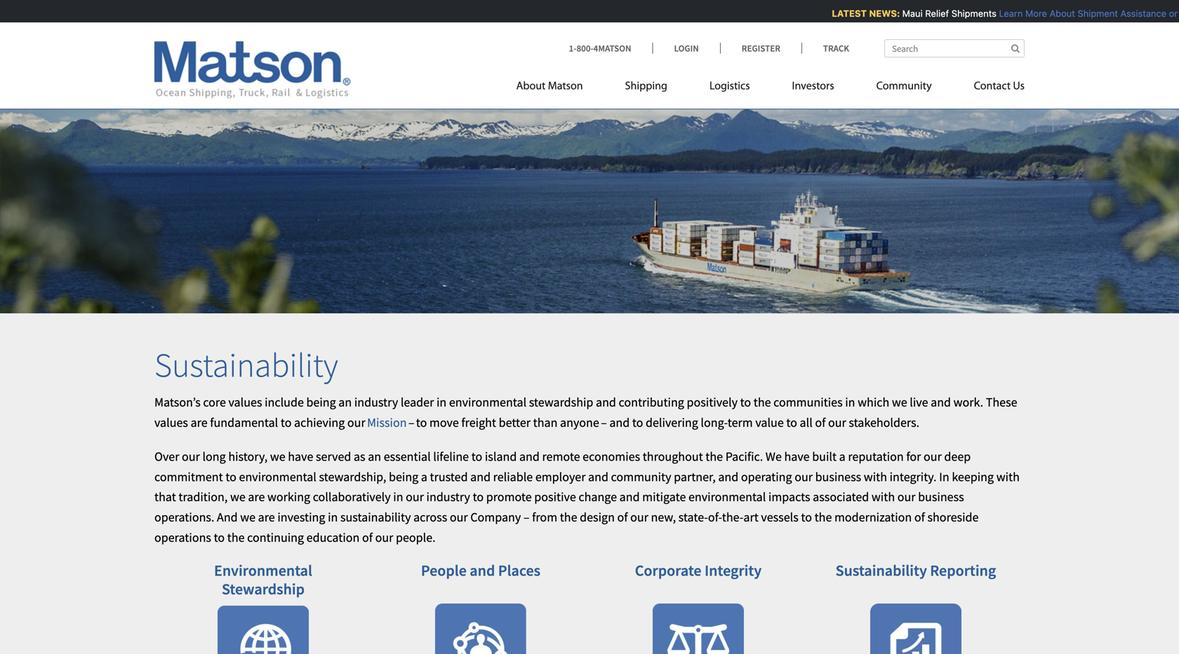 Task type: vqa. For each thing, say whether or not it's contained in the screenshot.
South Pacific Link
no



Task type: locate. For each thing, give the bounding box(es) containing it.
to down and
[[214, 530, 225, 546]]

stewardship,
[[319, 469, 386, 485]]

our right for
[[924, 449, 942, 465]]

partner,
[[674, 469, 716, 485]]

1 vertical spatial industry
[[426, 490, 470, 505]]

to left all
[[786, 415, 797, 431]]

1 vertical spatial are
[[248, 490, 265, 505]]

environmental up freight
[[449, 395, 526, 411]]

we right and
[[240, 510, 256, 526]]

promote
[[486, 490, 532, 505]]

contact
[[974, 81, 1011, 92]]

integrity.
[[890, 469, 937, 485]]

commitment
[[154, 469, 223, 485]]

0 vertical spatial are
[[191, 415, 207, 431]]

business down in at the bottom right
[[918, 490, 964, 505]]

maui
[[897, 8, 917, 19]]

1 horizontal spatial being
[[389, 469, 418, 485]]

have right "we"
[[784, 449, 810, 465]]

sustainability for sustainability reporting
[[836, 561, 927, 581]]

about right more
[[1044, 8, 1070, 19]]

are left working
[[248, 490, 265, 505]]

have left the served
[[288, 449, 313, 465]]

industry down the 'trusted'
[[426, 490, 470, 505]]

environmental up the-
[[688, 490, 766, 505]]

1 vertical spatial an
[[368, 449, 381, 465]]

design
[[580, 510, 615, 526]]

search image
[[1011, 44, 1020, 53]]

0 horizontal spatial have
[[288, 449, 313, 465]]

state-
[[678, 510, 708, 526]]

anyone –
[[560, 415, 607, 431]]

sustainability reporting
[[836, 561, 996, 581]]

and up the anyone –
[[596, 395, 616, 411]]

1 horizontal spatial have
[[784, 449, 810, 465]]

and
[[217, 510, 238, 526]]

0 horizontal spatial values
[[154, 415, 188, 431]]

1 vertical spatial environmental
[[239, 469, 316, 485]]

about inside top menu "navigation"
[[516, 81, 546, 92]]

and down pacific. at the bottom right of page
[[718, 469, 738, 485]]

shipping link
[[604, 74, 688, 103]]

our down integrity.
[[897, 490, 916, 505]]

1 vertical spatial about
[[516, 81, 546, 92]]

people and places
[[421, 561, 541, 581]]

1 horizontal spatial values
[[228, 395, 262, 411]]

our inside matson's core values include being an industry leader in environmental stewardship and contributing positively to the communities in which we live and work. these values are fundamental to achieving our
[[347, 415, 365, 431]]

environmental inside matson's core values include being an industry leader in environmental stewardship and contributing positively to the communities in which we live and work. these values are fundamental to achieving our
[[449, 395, 526, 411]]

0 horizontal spatial sustainability
[[154, 344, 338, 386]]

reporting
[[930, 561, 996, 581]]

a left the 'trusted'
[[421, 469, 427, 485]]

shipments
[[946, 8, 991, 19]]

an inside matson's core values include being an industry leader in environmental stewardship and contributing positively to the communities in which we live and work. these values are fundamental to achieving our
[[338, 395, 352, 411]]

a
[[839, 449, 845, 465], [421, 469, 427, 485]]

latest
[[827, 8, 862, 19]]

values
[[228, 395, 262, 411], [154, 415, 188, 431]]

to down contributing
[[632, 415, 643, 431]]

than
[[533, 415, 558, 431]]

reputation
[[848, 449, 904, 465]]

shipping
[[625, 81, 667, 92]]

learn
[[994, 8, 1018, 19]]

1 horizontal spatial a
[[839, 449, 845, 465]]

1 horizontal spatial environmental
[[449, 395, 526, 411]]

in up education
[[328, 510, 338, 526]]

in left which
[[845, 395, 855, 411]]

us
[[1013, 81, 1025, 92]]

remote
[[542, 449, 580, 465]]

2 have from the left
[[784, 449, 810, 465]]

associated
[[813, 490, 869, 505]]

impacts
[[768, 490, 810, 505]]

and up 'economies'
[[609, 415, 630, 431]]

of
[[815, 415, 826, 431], [617, 510, 628, 526], [914, 510, 925, 526], [362, 530, 373, 546]]

an up achieving
[[338, 395, 352, 411]]

positive
[[534, 490, 576, 505]]

of right design
[[617, 510, 628, 526]]

values down matson's
[[154, 415, 188, 431]]

which
[[858, 395, 889, 411]]

of right all
[[815, 415, 826, 431]]

industry up mission
[[354, 395, 398, 411]]

sustainability for sustainability
[[154, 344, 338, 386]]

0 vertical spatial about
[[1044, 8, 1070, 19]]

being
[[306, 395, 336, 411], [389, 469, 418, 485]]

to down long at the left bottom of the page
[[226, 469, 236, 485]]

investing
[[277, 510, 325, 526]]

matson's core values include being an industry leader in environmental stewardship and contributing positively to the communities in which we live and work. these values are fundamental to achieving our
[[154, 395, 1017, 431]]

fundamental
[[210, 415, 278, 431]]

contact us link
[[953, 74, 1025, 103]]

1 vertical spatial business
[[918, 490, 964, 505]]

0 vertical spatial sustainability
[[154, 344, 338, 386]]

our right across
[[450, 510, 468, 526]]

1 horizontal spatial industry
[[426, 490, 470, 505]]

c
[[1175, 8, 1179, 19]]

0 horizontal spatial an
[[338, 395, 352, 411]]

sustainability up core on the left of page
[[154, 344, 338, 386]]

values up fundamental
[[228, 395, 262, 411]]

0 vertical spatial environmental
[[449, 395, 526, 411]]

are up continuing
[[258, 510, 275, 526]]

0 vertical spatial an
[[338, 395, 352, 411]]

and up change
[[588, 469, 608, 485]]

0 horizontal spatial environmental
[[239, 469, 316, 485]]

our left mission
[[347, 415, 365, 431]]

business up associated
[[815, 469, 861, 485]]

better
[[499, 415, 531, 431]]

0 vertical spatial business
[[815, 469, 861, 485]]

2 vertical spatial environmental
[[688, 490, 766, 505]]

we up and
[[230, 490, 245, 505]]

work.
[[954, 395, 983, 411]]

learn more about shipment assistance or c link
[[994, 8, 1179, 19]]

being down essential
[[389, 469, 418, 485]]

of-
[[708, 510, 722, 526]]

0 vertical spatial being
[[306, 395, 336, 411]]

the up value
[[754, 395, 771, 411]]

0 horizontal spatial industry
[[354, 395, 398, 411]]

the
[[754, 395, 771, 411], [706, 449, 723, 465], [560, 510, 577, 526], [815, 510, 832, 526], [227, 530, 245, 546]]

sustainability down modernization
[[836, 561, 927, 581]]

about
[[1044, 8, 1070, 19], [516, 81, 546, 92]]

lifeline
[[433, 449, 469, 465]]

environmental up working
[[239, 469, 316, 485]]

login link
[[652, 42, 720, 54]]

the up partner,
[[706, 449, 723, 465]]

or
[[1164, 8, 1172, 19]]

Search search field
[[884, 39, 1025, 58]]

integrity
[[705, 561, 762, 581]]

stakeholders.
[[849, 415, 919, 431]]

about matson
[[516, 81, 583, 92]]

essential
[[384, 449, 431, 465]]

None search field
[[884, 39, 1025, 58]]

relief
[[920, 8, 944, 19]]

more
[[1020, 8, 1042, 19]]

0 vertical spatial a
[[839, 449, 845, 465]]

across
[[413, 510, 447, 526]]

1 vertical spatial a
[[421, 469, 427, 485]]

leader
[[401, 395, 434, 411]]

are down core on the left of page
[[191, 415, 207, 431]]

over
[[154, 449, 179, 465]]

0 horizontal spatial being
[[306, 395, 336, 411]]

about left matson
[[516, 81, 546, 92]]

contact us
[[974, 81, 1025, 92]]

1 vertical spatial being
[[389, 469, 418, 485]]

2 vertical spatial are
[[258, 510, 275, 526]]

the inside matson's core values include being an industry leader in environmental stewardship and contributing positively to the communities in which we live and work. these values are fundamental to achieving our
[[754, 395, 771, 411]]

1 horizontal spatial sustainability
[[836, 561, 927, 581]]

with
[[864, 469, 887, 485], [996, 469, 1020, 485], [872, 490, 895, 505]]

1 horizontal spatial an
[[368, 449, 381, 465]]

a right built
[[839, 449, 845, 465]]

freight
[[461, 415, 496, 431]]

the down and
[[227, 530, 245, 546]]

1 vertical spatial sustainability
[[836, 561, 927, 581]]

long-
[[701, 415, 728, 431]]

being up achieving
[[306, 395, 336, 411]]

0 vertical spatial industry
[[354, 395, 398, 411]]

mission – to move freight better than anyone – and to delivering long-term value to all of our stakeholders.
[[367, 415, 919, 431]]

these
[[986, 395, 1017, 411]]

1 horizontal spatial about
[[1044, 8, 1070, 19]]

news:
[[864, 8, 895, 19]]

0 horizontal spatial about
[[516, 81, 546, 92]]

an right as
[[368, 449, 381, 465]]

we left live
[[892, 395, 907, 411]]



Task type: describe. For each thing, give the bounding box(es) containing it.
environmental
[[214, 561, 312, 581]]

industry inside the "over our long history, we have served as an essential lifeline to island and remote economies throughout the pacific. we have built a reputation for our deep commitment to environmental stewardship, being a trusted and reliable employer and community partner, and operating our business with integrity. in keeping with that tradition, we are working collaboratively in our industry to promote positive change and mitigate environmental impacts associated with our business operations. and we are investing in sustainability across our company – from the design of our new, state-of-the-art vessels to the modernization of shoreside operations to the continuing education of our people."
[[426, 490, 470, 505]]

in up move
[[436, 395, 447, 411]]

investors
[[792, 81, 834, 92]]

our up commitment
[[182, 449, 200, 465]]

island
[[485, 449, 517, 465]]

matson's
[[154, 395, 201, 411]]

0 horizontal spatial a
[[421, 469, 427, 485]]

pacific.
[[725, 449, 763, 465]]

communities
[[774, 395, 843, 411]]

tradition,
[[179, 490, 228, 505]]

logistics link
[[688, 74, 771, 103]]

keeping
[[952, 469, 994, 485]]

1 horizontal spatial business
[[918, 490, 964, 505]]

track
[[823, 42, 849, 54]]

in up sustainability
[[393, 490, 403, 505]]

investors link
[[771, 74, 855, 103]]

change
[[579, 490, 617, 505]]

sustainability
[[340, 510, 411, 526]]

new,
[[651, 510, 676, 526]]

of down sustainability
[[362, 530, 373, 546]]

all
[[800, 415, 813, 431]]

include
[[265, 395, 304, 411]]

employer
[[535, 469, 586, 485]]

mission link
[[367, 415, 407, 431]]

to down impacts
[[801, 510, 812, 526]]

working
[[267, 490, 310, 505]]

we inside matson's core values include being an industry leader in environmental stewardship and contributing positively to the communities in which we live and work. these values are fundamental to achieving our
[[892, 395, 907, 411]]

our left new,
[[630, 510, 648, 526]]

core
[[203, 395, 226, 411]]

assistance
[[1115, 8, 1161, 19]]

operations
[[154, 530, 211, 546]]

operating
[[741, 469, 792, 485]]

being inside the "over our long history, we have served as an essential lifeline to island and remote economies throughout the pacific. we have built a reputation for our deep commitment to environmental stewardship, being a trusted and reliable employer and community partner, and operating our business with integrity. in keeping with that tradition, we are working collaboratively in our industry to promote positive change and mitigate environmental impacts associated with our business operations. and we are investing in sustainability across our company – from the design of our new, state-of-the-art vessels to the modernization of shoreside operations to the continuing education of our people."
[[389, 469, 418, 485]]

achieving
[[294, 415, 345, 431]]

2 horizontal spatial environmental
[[688, 490, 766, 505]]

to up term
[[740, 395, 751, 411]]

as
[[354, 449, 365, 465]]

over our long history, we have served as an essential lifeline to island and remote economies throughout the pacific. we have built a reputation for our deep commitment to environmental stewardship, being a trusted and reliable employer and community partner, and operating our business with integrity. in keeping with that tradition, we are working collaboratively in our industry to promote positive change and mitigate environmental impacts associated with our business operations. and we are investing in sustainability across our company – from the design of our new, state-of-the-art vessels to the modernization of shoreside operations to the continuing education of our people.
[[154, 449, 1020, 546]]

people.
[[396, 530, 436, 546]]

the right from
[[560, 510, 577, 526]]

are inside matson's core values include being an industry leader in environmental stewardship and contributing positively to the communities in which we live and work. these values are fundamental to achieving our
[[191, 415, 207, 431]]

we right history,
[[270, 449, 285, 465]]

shipment
[[1072, 8, 1113, 19]]

a matson ship full of containers sails in the alaska service. image
[[0, 87, 1179, 314]]

shoreside
[[927, 510, 979, 526]]

1-800-4matson
[[569, 42, 631, 54]]

matson
[[548, 81, 583, 92]]

login
[[674, 42, 699, 54]]

places
[[498, 561, 541, 581]]

continuing
[[247, 530, 304, 546]]

positively
[[687, 395, 738, 411]]

logistics
[[710, 81, 750, 92]]

register
[[742, 42, 780, 54]]

1 have from the left
[[288, 449, 313, 465]]

with down reputation
[[864, 469, 887, 485]]

live
[[910, 395, 928, 411]]

vessels
[[761, 510, 799, 526]]

mission
[[367, 415, 407, 431]]

term
[[728, 415, 753, 431]]

our up across
[[406, 490, 424, 505]]

our up impacts
[[795, 469, 813, 485]]

to up company
[[473, 490, 484, 505]]

the-
[[722, 510, 743, 526]]

the down associated
[[815, 510, 832, 526]]

– to
[[408, 415, 427, 431]]

and left places
[[470, 561, 495, 581]]

our down sustainability
[[375, 530, 393, 546]]

art
[[743, 510, 759, 526]]

stewardship
[[529, 395, 593, 411]]

with right keeping
[[996, 469, 1020, 485]]

industry inside matson's core values include being an industry leader in environmental stewardship and contributing positively to the communities in which we live and work. these values are fundamental to achieving our
[[354, 395, 398, 411]]

reliable
[[493, 469, 533, 485]]

latest news: maui relief shipments learn more about shipment assistance or c
[[827, 8, 1179, 19]]

our right all
[[828, 415, 846, 431]]

economies
[[583, 449, 640, 465]]

0 horizontal spatial business
[[815, 469, 861, 485]]

trusted
[[430, 469, 468, 485]]

mitigate
[[642, 490, 686, 505]]

contributing
[[619, 395, 684, 411]]

and right live
[[931, 395, 951, 411]]

blue matson logo with ocean, shipping, truck, rail and logistics written beneath it. image
[[154, 41, 351, 99]]

–
[[523, 510, 530, 526]]

an inside the "over our long history, we have served as an essential lifeline to island and remote economies throughout the pacific. we have built a reputation for our deep commitment to environmental stewardship, being a trusted and reliable employer and community partner, and operating our business with integrity. in keeping with that tradition, we are working collaboratively in our industry to promote positive change and mitigate environmental impacts associated with our business operations. and we are investing in sustainability across our company – from the design of our new, state-of-the-art vessels to the modernization of shoreside operations to the continuing education of our people."
[[368, 449, 381, 465]]

corporate integrity
[[635, 561, 762, 581]]

operations.
[[154, 510, 214, 526]]

0 vertical spatial values
[[228, 395, 262, 411]]

of left shoreside at the right bottom of page
[[914, 510, 925, 526]]

corporate
[[635, 561, 702, 581]]

stewardship
[[222, 580, 305, 599]]

built
[[812, 449, 837, 465]]

served
[[316, 449, 351, 465]]

for
[[906, 449, 921, 465]]

to left island
[[471, 449, 482, 465]]

track link
[[801, 42, 849, 54]]

people
[[421, 561, 467, 581]]

move
[[429, 415, 459, 431]]

register link
[[720, 42, 801, 54]]

top menu navigation
[[516, 74, 1025, 103]]

value
[[755, 415, 784, 431]]

1-
[[569, 42, 577, 54]]

and down island
[[470, 469, 491, 485]]

from
[[532, 510, 557, 526]]

and up reliable
[[519, 449, 540, 465]]

and down community
[[619, 490, 640, 505]]

modernization
[[834, 510, 912, 526]]

being inside matson's core values include being an industry leader in environmental stewardship and contributing positively to the communities in which we live and work. these values are fundamental to achieving our
[[306, 395, 336, 411]]

deep
[[944, 449, 971, 465]]

report icon image
[[870, 604, 961, 655]]

1 vertical spatial values
[[154, 415, 188, 431]]

community
[[876, 81, 932, 92]]

long
[[202, 449, 226, 465]]

in
[[939, 469, 949, 485]]

to down include
[[281, 415, 292, 431]]

community
[[611, 469, 671, 485]]

4matson
[[594, 42, 631, 54]]

with up modernization
[[872, 490, 895, 505]]

delivering
[[646, 415, 698, 431]]



